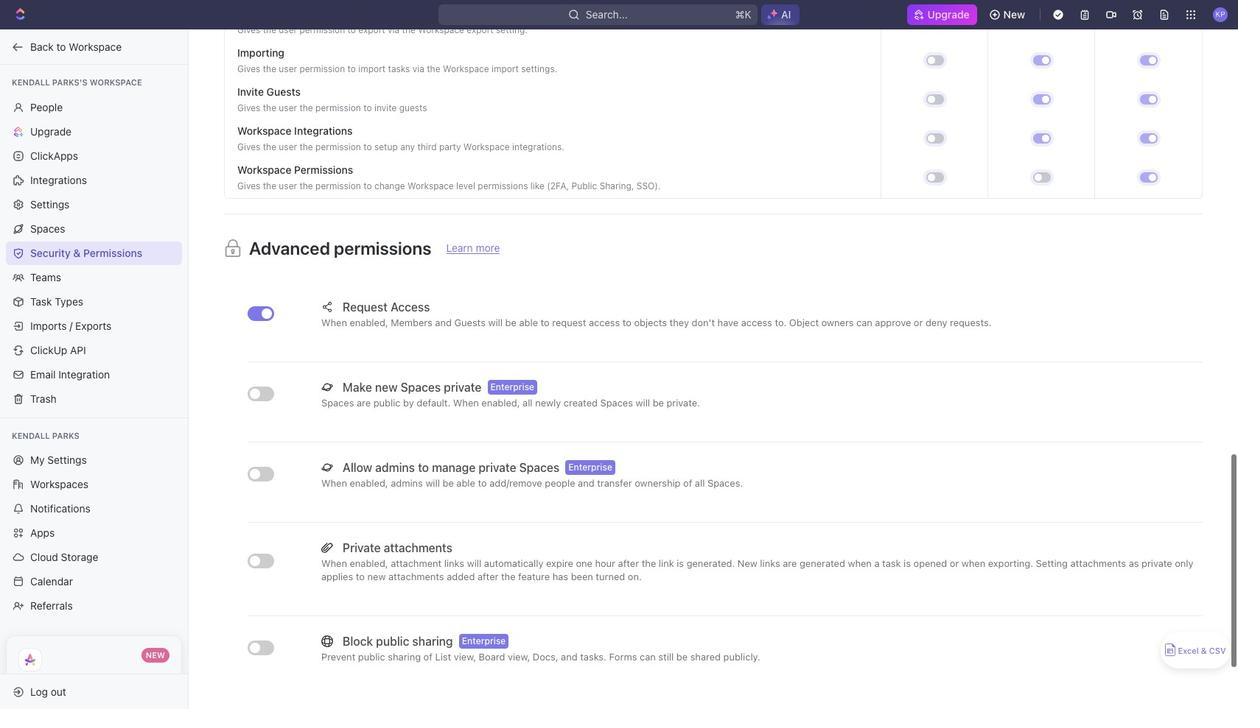 Task type: describe. For each thing, give the bounding box(es) containing it.
exporting.
[[988, 558, 1033, 570]]

permission inside importing gives the user permission to import tasks via the workspace import settings.
[[300, 63, 345, 74]]

spaces link
[[6, 217, 182, 241]]

storage
[[61, 551, 98, 564]]

0 horizontal spatial after
[[477, 571, 499, 583]]

imports / exports link
[[6, 314, 182, 338]]

workspace inside button
[[69, 40, 122, 53]]

1 vertical spatial permissions
[[334, 238, 431, 259]]

calendar
[[30, 576, 73, 588]]

prevent public sharing of list view, board view, docs, and tasks. forms can still be shared publicly.
[[321, 652, 760, 663]]

enabled, for allow admins to manage private spaces
[[350, 478, 388, 489]]

user inside importing gives the user permission to import tasks via the workspace import settings.
[[279, 63, 297, 74]]

advanced
[[249, 238, 330, 259]]

security
[[30, 247, 71, 259]]

setup
[[374, 142, 398, 153]]

guests
[[399, 102, 427, 114]]

private inside when enabled, attachment links will automatically expire one hour after the link is generated. new links are generated when a task is opened or when exporting. setting attachments as private only applies to new attachments added after the feature has been turned on.
[[1142, 558, 1172, 570]]

settings.
[[521, 63, 557, 74]]

level
[[456, 181, 475, 192]]

sharing for block
[[412, 635, 453, 649]]

email integration link
[[6, 363, 182, 387]]

⌘k
[[736, 8, 752, 21]]

sso).
[[637, 181, 661, 192]]

0 vertical spatial upgrade link
[[907, 4, 977, 25]]

to left add/remove
[[478, 478, 487, 489]]

via inside importing gives the user permission to import tasks via the workspace import settings.
[[413, 63, 424, 74]]

1 view, from the left
[[454, 652, 476, 663]]

to up importing gives the user permission to import tasks via the workspace import settings.
[[348, 24, 356, 35]]

imports / exports
[[30, 319, 112, 332]]

& for permissions
[[73, 247, 81, 259]]

2 when from the left
[[962, 558, 985, 570]]

security & permissions link
[[6, 241, 182, 265]]

spaces.
[[707, 478, 743, 489]]

private attachments
[[343, 542, 452, 555]]

log
[[30, 686, 48, 698]]

newly
[[535, 397, 561, 409]]

when enabled, attachment links will automatically expire one hour after the link is generated. new links are generated when a task is opened or when exporting. setting attachments as private only applies to new attachments added after the feature has been turned on.
[[321, 558, 1194, 583]]

advanced permissions
[[249, 238, 431, 259]]

1 vertical spatial private
[[479, 461, 516, 475]]

list
[[435, 652, 451, 663]]

request
[[552, 317, 586, 329]]

one
[[576, 558, 592, 570]]

feature
[[518, 571, 550, 583]]

spaces right created
[[600, 397, 633, 409]]

make
[[343, 381, 372, 394]]

opened
[[914, 558, 947, 570]]

2 links from the left
[[760, 558, 780, 570]]

tasks
[[388, 63, 410, 74]]

and for block public sharing
[[561, 652, 578, 663]]

setting.
[[496, 24, 528, 35]]

settings inside "link"
[[47, 454, 87, 466]]

to left objects at the right of the page
[[623, 317, 631, 329]]

people
[[30, 101, 63, 113]]

search...
[[586, 8, 628, 21]]

integrations link
[[6, 168, 182, 192]]

to inside when enabled, attachment links will automatically expire one hour after the link is generated. new links are generated when a task is opened or when exporting. setting attachments as private only applies to new attachments added after the feature has been turned on.
[[356, 571, 365, 583]]

learn more
[[446, 241, 500, 254]]

gives for workspace integrations
[[237, 142, 260, 153]]

people
[[545, 478, 575, 489]]

task
[[30, 295, 52, 308]]

calendar link
[[6, 570, 182, 594]]

workspace permissions gives the user the permission to change workspace level permissions like (2fa, public sharing, sso).
[[237, 164, 661, 192]]

to inside invite guests gives the user the permission to invite guests
[[363, 102, 372, 114]]

gives for invite guests
[[237, 102, 260, 114]]

docs,
[[533, 652, 558, 663]]

has
[[553, 571, 568, 583]]

manage
[[432, 461, 476, 475]]

are inside when enabled, attachment links will automatically expire one hour after the link is generated. new links are generated when a task is opened or when exporting. setting attachments as private only applies to new attachments added after the feature has been turned on.
[[783, 558, 797, 570]]

1 user from the top
[[279, 24, 297, 35]]

object
[[789, 317, 819, 329]]

gives the user permission to export via the workspace export setting.
[[237, 24, 528, 35]]

user for integrations
[[279, 142, 297, 153]]

block
[[343, 635, 373, 649]]

back to workspace
[[30, 40, 122, 53]]

1 vertical spatial attachments
[[1070, 558, 1126, 570]]

1 vertical spatial enterprise
[[568, 462, 612, 473]]

0 vertical spatial new
[[375, 381, 398, 394]]

1 when from the left
[[848, 558, 872, 570]]

my settings
[[30, 454, 87, 466]]

teams
[[30, 271, 61, 283]]

like
[[530, 181, 545, 192]]

board
[[479, 652, 505, 663]]

block public sharing enterprise
[[343, 635, 506, 649]]

csv
[[1209, 647, 1226, 656]]

applies
[[321, 571, 353, 583]]

have
[[718, 317, 739, 329]]

1 horizontal spatial guests
[[454, 317, 486, 329]]

excel & csv
[[1178, 647, 1226, 656]]

approve
[[875, 317, 911, 329]]

and for allow admins to manage private spaces
[[578, 478, 594, 489]]

hour
[[595, 558, 615, 570]]

any
[[400, 142, 415, 153]]

email integration
[[30, 368, 110, 381]]

they
[[670, 317, 689, 329]]

task types
[[30, 295, 83, 308]]

clickup
[[30, 344, 67, 356]]

permissions inside workspace permissions gives the user the permission to change workspace level permissions like (2fa, public sharing, sso).
[[478, 181, 528, 192]]

be down allow admins to manage private spaces
[[443, 478, 454, 489]]

user for permissions
[[279, 181, 297, 192]]

& for csv
[[1201, 647, 1207, 656]]

email
[[30, 368, 56, 381]]

0 horizontal spatial are
[[357, 397, 371, 409]]

ai button
[[761, 4, 799, 25]]

0 vertical spatial public
[[373, 397, 401, 409]]

1 is from the left
[[677, 558, 684, 570]]

guests inside invite guests gives the user the permission to invite guests
[[267, 86, 301, 98]]

private.
[[667, 397, 700, 409]]

0 horizontal spatial or
[[914, 317, 923, 329]]

when down make new spaces private enterprise on the left
[[453, 397, 479, 409]]

publicly.
[[723, 652, 760, 663]]

attachment
[[391, 558, 442, 570]]

integrations inside workspace integrations gives the user the permission to setup any third party workspace integrations.
[[294, 125, 353, 137]]

0 horizontal spatial upgrade link
[[6, 120, 182, 143]]

2 import from the left
[[492, 63, 519, 74]]

invite
[[237, 86, 264, 98]]

make new spaces private enterprise
[[343, 381, 534, 394]]

workspace integrations gives the user the permission to setup any third party workspace integrations.
[[237, 125, 564, 153]]

sharing for prevent
[[388, 652, 421, 663]]

deny
[[926, 317, 947, 329]]

1 import from the left
[[358, 63, 386, 74]]

permissions inside workspace permissions gives the user the permission to change workspace level permissions like (2fa, public sharing, sso).
[[294, 164, 353, 176]]

2 is from the left
[[904, 558, 911, 570]]

task types link
[[6, 290, 182, 314]]

generated.
[[687, 558, 735, 570]]

2 view, from the left
[[508, 652, 530, 663]]



Task type: locate. For each thing, give the bounding box(es) containing it.
1 horizontal spatial is
[[904, 558, 911, 570]]

enabled, down allow
[[350, 478, 388, 489]]

are
[[357, 397, 371, 409], [783, 558, 797, 570]]

0 horizontal spatial export
[[358, 24, 385, 35]]

1 links from the left
[[444, 558, 464, 570]]

links up added
[[444, 558, 464, 570]]

0 horizontal spatial upgrade
[[30, 125, 71, 137]]

clickup api link
[[6, 339, 182, 362]]

user inside invite guests gives the user the permission to invite guests
[[279, 102, 297, 114]]

0 vertical spatial &
[[73, 247, 81, 259]]

allow admins to manage private spaces
[[343, 461, 559, 475]]

0 vertical spatial attachments
[[384, 542, 452, 555]]

task
[[882, 558, 901, 570]]

to inside button
[[56, 40, 66, 53]]

gives for workspace permissions
[[237, 181, 260, 192]]

2 vertical spatial public
[[358, 652, 385, 663]]

0 vertical spatial permissions
[[478, 181, 528, 192]]

public right block
[[376, 635, 409, 649]]

access
[[391, 301, 430, 314]]

1 vertical spatial settings
[[47, 454, 87, 466]]

0 vertical spatial settings
[[30, 198, 70, 210]]

enterprise up the transfer
[[568, 462, 612, 473]]

0 horizontal spatial via
[[388, 24, 400, 35]]

1 vertical spatial able
[[456, 478, 475, 489]]

able left request
[[519, 317, 538, 329]]

public
[[572, 181, 597, 192]]

are left the generated
[[783, 558, 797, 570]]

be left private.
[[653, 397, 664, 409]]

upgrade for upgrade link to the top
[[927, 8, 970, 21]]

after up on.
[[618, 558, 639, 570]]

import left tasks
[[358, 63, 386, 74]]

when for attachments
[[321, 558, 347, 570]]

only
[[1175, 558, 1194, 570]]

when
[[321, 317, 347, 329], [453, 397, 479, 409], [321, 478, 347, 489], [321, 558, 347, 570]]

ownership
[[635, 478, 681, 489]]

1 horizontal spatial access
[[741, 317, 772, 329]]

is right "task"
[[904, 558, 911, 570]]

when inside when enabled, attachment links will automatically expire one hour after the link is generated. new links are generated when a task is opened or when exporting. setting attachments as private only applies to new attachments added after the feature has been turned on.
[[321, 558, 347, 570]]

able
[[519, 317, 538, 329], [456, 478, 475, 489]]

user for guests
[[279, 102, 297, 114]]

new inside when enabled, attachment links will automatically expire one hour after the link is generated. new links are generated when a task is opened or when exporting. setting attachments as private only applies to new attachments added after the feature has been turned on.
[[738, 558, 757, 570]]

enabled, down private
[[350, 558, 388, 570]]

view,
[[454, 652, 476, 663], [508, 652, 530, 663]]

1 vertical spatial are
[[783, 558, 797, 570]]

guests right "invite"
[[267, 86, 301, 98]]

upgrade link down people link
[[6, 120, 182, 143]]

0 vertical spatial or
[[914, 317, 923, 329]]

guests right members
[[454, 317, 486, 329]]

enabled, left the newly
[[482, 397, 520, 409]]

when left a
[[848, 558, 872, 570]]

1 vertical spatial sharing
[[388, 652, 421, 663]]

0 horizontal spatial and
[[435, 317, 452, 329]]

4 gives from the top
[[237, 142, 260, 153]]

via up importing gives the user permission to import tasks via the workspace import settings.
[[388, 24, 400, 35]]

kendall up my
[[12, 431, 50, 440]]

gives inside importing gives the user permission to import tasks via the workspace import settings.
[[237, 63, 260, 74]]

2 export from the left
[[467, 24, 494, 35]]

user inside workspace permissions gives the user the permission to change workspace level permissions like (2fa, public sharing, sso).
[[279, 181, 297, 192]]

gives inside workspace permissions gives the user the permission to change workspace level permissions like (2fa, public sharing, sso).
[[237, 181, 260, 192]]

1 horizontal spatial view,
[[508, 652, 530, 663]]

apps
[[30, 527, 55, 539]]

private
[[343, 542, 381, 555]]

permission
[[300, 24, 345, 35], [300, 63, 345, 74], [315, 102, 361, 114], [315, 142, 361, 153], [315, 181, 361, 192]]

0 horizontal spatial links
[[444, 558, 464, 570]]

invite
[[374, 102, 397, 114]]

1 horizontal spatial &
[[1201, 647, 1207, 656]]

spaces up the security
[[30, 222, 65, 235]]

0 vertical spatial sharing
[[412, 635, 453, 649]]

by
[[403, 397, 414, 409]]

my settings link
[[6, 449, 182, 472]]

permission inside workspace integrations gives the user the permission to setup any third party workspace integrations.
[[315, 142, 361, 153]]

after right added
[[477, 571, 499, 583]]

permissions down invite guests gives the user the permission to invite guests
[[294, 164, 353, 176]]

1 horizontal spatial export
[[467, 24, 494, 35]]

1 horizontal spatial can
[[856, 317, 872, 329]]

when down allow
[[321, 478, 347, 489]]

via right tasks
[[413, 63, 424, 74]]

integrations
[[294, 125, 353, 137], [30, 174, 87, 186]]

when up applies
[[321, 558, 347, 570]]

enterprise
[[490, 382, 534, 393], [568, 462, 612, 473], [462, 636, 506, 647]]

1 horizontal spatial of
[[683, 478, 692, 489]]

1 vertical spatial of
[[423, 652, 433, 663]]

when for admins
[[321, 478, 347, 489]]

imports
[[30, 319, 67, 332]]

kendall for my settings
[[12, 431, 50, 440]]

new down private
[[367, 571, 386, 583]]

still
[[658, 652, 674, 663]]

2 vertical spatial enterprise
[[462, 636, 506, 647]]

invite guests gives the user the permission to invite guests
[[237, 86, 427, 114]]

integrations down clickapps
[[30, 174, 87, 186]]

request
[[343, 301, 388, 314]]

0 vertical spatial of
[[683, 478, 692, 489]]

0 horizontal spatial new
[[146, 651, 165, 660]]

api
[[70, 344, 86, 356]]

0 horizontal spatial view,
[[454, 652, 476, 663]]

will inside when enabled, attachment links will automatically expire one hour after the link is generated. new links are generated when a task is opened or when exporting. setting attachments as private only applies to new attachments added after the feature has been turned on.
[[467, 558, 481, 570]]

teams link
[[6, 266, 182, 289]]

and right members
[[435, 317, 452, 329]]

or inside when enabled, attachment links will automatically expire one hour after the link is generated. new links are generated when a task is opened or when exporting. setting attachments as private only applies to new attachments added after the feature has been turned on.
[[950, 558, 959, 570]]

& left csv
[[1201, 647, 1207, 656]]

when left exporting.
[[962, 558, 985, 570]]

2 user from the top
[[279, 63, 297, 74]]

0 horizontal spatial access
[[589, 317, 620, 329]]

1 horizontal spatial links
[[760, 558, 780, 570]]

1 vertical spatial via
[[413, 63, 424, 74]]

1 vertical spatial guests
[[454, 317, 486, 329]]

admins down allow admins to manage private spaces
[[391, 478, 423, 489]]

1 horizontal spatial after
[[618, 558, 639, 570]]

via
[[388, 24, 400, 35], [413, 63, 424, 74]]

1 vertical spatial integrations
[[30, 174, 87, 186]]

excel
[[1178, 647, 1199, 656]]

enabled, for request access
[[350, 317, 388, 329]]

public down block
[[358, 652, 385, 663]]

when
[[848, 558, 872, 570], [962, 558, 985, 570]]

be left request
[[505, 317, 517, 329]]

able down manage at bottom
[[456, 478, 475, 489]]

log out button
[[6, 681, 175, 704]]

ai
[[781, 8, 791, 21]]

clickapps
[[30, 149, 78, 162]]

1 horizontal spatial permissions
[[478, 181, 528, 192]]

export left setting.
[[467, 24, 494, 35]]

upgrade left the new button
[[927, 8, 970, 21]]

permissions up "request access"
[[334, 238, 431, 259]]

public for prevent
[[358, 652, 385, 663]]

1 gives from the top
[[237, 24, 260, 35]]

1 horizontal spatial new
[[738, 558, 757, 570]]

0 horizontal spatial is
[[677, 558, 684, 570]]

1 horizontal spatial able
[[519, 317, 538, 329]]

new inside button
[[1003, 8, 1025, 21]]

log out
[[30, 686, 66, 698]]

turned
[[596, 571, 625, 583]]

1 horizontal spatial permissions
[[294, 164, 353, 176]]

access left to.
[[741, 317, 772, 329]]

importing
[[237, 46, 284, 59]]

4 user from the top
[[279, 142, 297, 153]]

or left "deny"
[[914, 317, 923, 329]]

sharing up list
[[412, 635, 453, 649]]

to right back
[[56, 40, 66, 53]]

to right applies
[[356, 571, 365, 583]]

0 vertical spatial and
[[435, 317, 452, 329]]

1 vertical spatial admins
[[391, 478, 423, 489]]

0 vertical spatial can
[[856, 317, 872, 329]]

0 vertical spatial permissions
[[294, 164, 353, 176]]

1 horizontal spatial upgrade link
[[907, 4, 977, 25]]

private
[[444, 381, 482, 394], [479, 461, 516, 475], [1142, 558, 1172, 570]]

upgrade up clickapps
[[30, 125, 71, 137]]

to up invite guests gives the user the permission to invite guests
[[348, 63, 356, 74]]

enterprise inside block public sharing enterprise
[[462, 636, 506, 647]]

settings link
[[6, 193, 182, 216]]

1 vertical spatial permissions
[[83, 247, 142, 259]]

1 vertical spatial or
[[950, 558, 959, 570]]

after
[[618, 558, 639, 570], [477, 571, 499, 583]]

is right 'link'
[[677, 558, 684, 570]]

add/remove
[[490, 478, 542, 489]]

added
[[447, 571, 475, 583]]

when enabled, members and guests will be able to request access to objects they don't have access to. object owners can approve or deny requests.
[[321, 317, 992, 329]]

permission inside invite guests gives the user the permission to invite guests
[[315, 102, 361, 114]]

to inside workspace permissions gives the user the permission to change workspace level permissions like (2fa, public sharing, sso).
[[363, 181, 372, 192]]

learn
[[446, 241, 473, 254]]

gives inside workspace integrations gives the user the permission to setup any third party workspace integrations.
[[237, 142, 260, 153]]

access
[[589, 317, 620, 329], [741, 317, 772, 329]]

1 vertical spatial can
[[640, 652, 656, 663]]

1 horizontal spatial are
[[783, 558, 797, 570]]

3 gives from the top
[[237, 102, 260, 114]]

1 vertical spatial new
[[367, 571, 386, 583]]

1 horizontal spatial upgrade
[[927, 8, 970, 21]]

workspace inside importing gives the user permission to import tasks via the workspace import settings.
[[443, 63, 489, 74]]

1 access from the left
[[589, 317, 620, 329]]

spaces down 'make'
[[321, 397, 354, 409]]

settings down "parks"
[[47, 454, 87, 466]]

to left invite
[[363, 102, 372, 114]]

enabled, for private attachments
[[350, 558, 388, 570]]

or right opened
[[950, 558, 959, 570]]

export up importing gives the user permission to import tasks via the workspace import settings.
[[358, 24, 385, 35]]

permission for integrations
[[315, 142, 361, 153]]

permissions down spaces link
[[83, 247, 142, 259]]

2 horizontal spatial new
[[1003, 8, 1025, 21]]

attachments up attachment
[[384, 542, 452, 555]]

cloud storage
[[30, 551, 98, 564]]

prevent
[[321, 652, 355, 663]]

enterprise up board
[[462, 636, 506, 647]]

view, left docs,
[[508, 652, 530, 663]]

clickup api
[[30, 344, 86, 356]]

0 vertical spatial integrations
[[294, 125, 353, 137]]

spaces up when enabled, admins will be able to add/remove people and transfer ownership of all spaces.
[[519, 461, 559, 475]]

when for access
[[321, 317, 347, 329]]

user inside workspace integrations gives the user the permission to setup any third party workspace integrations.
[[279, 142, 297, 153]]

5 user from the top
[[279, 181, 297, 192]]

admins right allow
[[375, 461, 415, 475]]

all left the newly
[[523, 397, 533, 409]]

and right docs,
[[561, 652, 578, 663]]

enterprise up spaces are public by default. when enabled, all newly created spaces will be private.
[[490, 382, 534, 393]]

sharing down block public sharing enterprise
[[388, 652, 421, 663]]

0 vertical spatial are
[[357, 397, 371, 409]]

sharing,
[[600, 181, 634, 192]]

attachments left as
[[1070, 558, 1126, 570]]

people link
[[6, 95, 182, 119]]

can right 'owners'
[[856, 317, 872, 329]]

2 access from the left
[[741, 317, 772, 329]]

0 vertical spatial private
[[444, 381, 482, 394]]

0 horizontal spatial integrations
[[30, 174, 87, 186]]

2 vertical spatial private
[[1142, 558, 1172, 570]]

view, right list
[[454, 652, 476, 663]]

5 gives from the top
[[237, 181, 260, 192]]

kendall parks
[[12, 431, 79, 440]]

import left settings.
[[492, 63, 519, 74]]

access right request
[[589, 317, 620, 329]]

1 vertical spatial upgrade
[[30, 125, 71, 137]]

back
[[30, 40, 54, 53]]

or
[[914, 317, 923, 329], [950, 558, 959, 570]]

&
[[73, 247, 81, 259], [1201, 647, 1207, 656]]

upgrade for left upgrade link
[[30, 125, 71, 137]]

to inside importing gives the user permission to import tasks via the workspace import settings.
[[348, 63, 356, 74]]

1 horizontal spatial import
[[492, 63, 519, 74]]

1 vertical spatial public
[[376, 635, 409, 649]]

can
[[856, 317, 872, 329], [640, 652, 656, 663]]

is
[[677, 558, 684, 570], [904, 558, 911, 570]]

1 horizontal spatial all
[[695, 478, 705, 489]]

default.
[[417, 397, 451, 409]]

upgrade link left the new button
[[907, 4, 977, 25]]

permissions left the like
[[478, 181, 528, 192]]

to left setup
[[363, 142, 372, 153]]

0 vertical spatial kendall
[[12, 77, 50, 87]]

exports
[[75, 319, 112, 332]]

2 gives from the top
[[237, 63, 260, 74]]

1 vertical spatial &
[[1201, 647, 1207, 656]]

attachments down attachment
[[388, 571, 444, 583]]

generated
[[800, 558, 845, 570]]

1 horizontal spatial integrations
[[294, 125, 353, 137]]

enabled, inside when enabled, attachment links will automatically expire one hour after the link is generated. new links are generated when a task is opened or when exporting. setting attachments as private only applies to new attachments added after the feature has been turned on.
[[350, 558, 388, 570]]

1 vertical spatial after
[[477, 571, 499, 583]]

kendall for people
[[12, 77, 50, 87]]

integrations down invite guests gives the user the permission to invite guests
[[294, 125, 353, 137]]

permission for guests
[[315, 102, 361, 114]]

been
[[571, 571, 593, 583]]

owners
[[822, 317, 854, 329]]

private up default.
[[444, 381, 482, 394]]

& right the security
[[73, 247, 81, 259]]

and right people
[[578, 478, 594, 489]]

0 horizontal spatial can
[[640, 652, 656, 663]]

more
[[476, 241, 500, 254]]

0 vertical spatial guests
[[267, 86, 301, 98]]

0 horizontal spatial guests
[[267, 86, 301, 98]]

0 horizontal spatial &
[[73, 247, 81, 259]]

don't
[[692, 317, 715, 329]]

2 vertical spatial new
[[146, 651, 165, 660]]

public left by
[[373, 397, 401, 409]]

kendall up 'people'
[[12, 77, 50, 87]]

0 vertical spatial admins
[[375, 461, 415, 475]]

2 vertical spatial and
[[561, 652, 578, 663]]

permissions
[[294, 164, 353, 176], [83, 247, 142, 259]]

to inside workspace integrations gives the user the permission to setup any third party workspace integrations.
[[363, 142, 372, 153]]

change
[[374, 181, 405, 192]]

new inside when enabled, attachment links will automatically expire one hour after the link is generated. new links are generated when a task is opened or when exporting. setting attachments as private only applies to new attachments added after the feature has been turned on.
[[367, 571, 386, 583]]

be right still
[[676, 652, 688, 663]]

gives inside invite guests gives the user the permission to invite guests
[[237, 102, 260, 114]]

1 vertical spatial and
[[578, 478, 594, 489]]

trash
[[30, 392, 57, 405]]

1 horizontal spatial via
[[413, 63, 424, 74]]

0 horizontal spatial permissions
[[83, 247, 142, 259]]

1 kendall from the top
[[12, 77, 50, 87]]

of right ownership
[[683, 478, 692, 489]]

0 horizontal spatial permissions
[[334, 238, 431, 259]]

1 export from the left
[[358, 24, 385, 35]]

2 kendall from the top
[[12, 431, 50, 440]]

0 vertical spatial enterprise
[[490, 382, 534, 393]]

links left the generated
[[760, 558, 780, 570]]

when down request in the top left of the page
[[321, 317, 347, 329]]

shared
[[690, 652, 721, 663]]

2 vertical spatial attachments
[[388, 571, 444, 583]]

1 vertical spatial upgrade link
[[6, 120, 182, 143]]

settings up the security
[[30, 198, 70, 210]]

3 user from the top
[[279, 102, 297, 114]]

parks
[[52, 431, 79, 440]]

1 vertical spatial kendall
[[12, 431, 50, 440]]

0 vertical spatial after
[[618, 558, 639, 570]]

can left still
[[640, 652, 656, 663]]

to left change
[[363, 181, 372, 192]]

0 horizontal spatial when
[[848, 558, 872, 570]]

2 horizontal spatial and
[[578, 478, 594, 489]]

1 horizontal spatial when
[[962, 558, 985, 570]]

when enabled, admins will be able to add/remove people and transfer ownership of all spaces.
[[321, 478, 743, 489]]

of left list
[[423, 652, 433, 663]]

all left spaces.
[[695, 478, 705, 489]]

kp
[[1216, 10, 1225, 19]]

to left request
[[541, 317, 550, 329]]

new
[[1003, 8, 1025, 21], [738, 558, 757, 570], [146, 651, 165, 660]]

import
[[358, 63, 386, 74], [492, 63, 519, 74]]

private up add/remove
[[479, 461, 516, 475]]

new right 'make'
[[375, 381, 398, 394]]

spaces up by
[[401, 381, 441, 394]]

1 vertical spatial new
[[738, 558, 757, 570]]

requests.
[[950, 317, 992, 329]]

third
[[417, 142, 437, 153]]

enabled, down request in the top left of the page
[[350, 317, 388, 329]]

to left manage at bottom
[[418, 461, 429, 475]]

permission for permissions
[[315, 181, 361, 192]]

are down 'make'
[[357, 397, 371, 409]]

guests
[[267, 86, 301, 98], [454, 317, 486, 329]]

private right as
[[1142, 558, 1172, 570]]

kp button
[[1209, 3, 1232, 27]]

permission inside workspace permissions gives the user the permission to change workspace level permissions like (2fa, public sharing, sso).
[[315, 181, 361, 192]]

0 vertical spatial able
[[519, 317, 538, 329]]

0 horizontal spatial all
[[523, 397, 533, 409]]

1 horizontal spatial or
[[950, 558, 959, 570]]

public for block
[[376, 635, 409, 649]]

1 vertical spatial all
[[695, 478, 705, 489]]

enterprise inside make new spaces private enterprise
[[490, 382, 534, 393]]

1 horizontal spatial and
[[561, 652, 578, 663]]

spaces are public by default. when enabled, all newly created spaces will be private.
[[321, 397, 700, 409]]

0 horizontal spatial of
[[423, 652, 433, 663]]

0 vertical spatial all
[[523, 397, 533, 409]]

new button
[[983, 3, 1034, 27]]

workspaces link
[[6, 473, 182, 497]]

objects
[[634, 317, 667, 329]]



Task type: vqa. For each thing, say whether or not it's contained in the screenshot.


